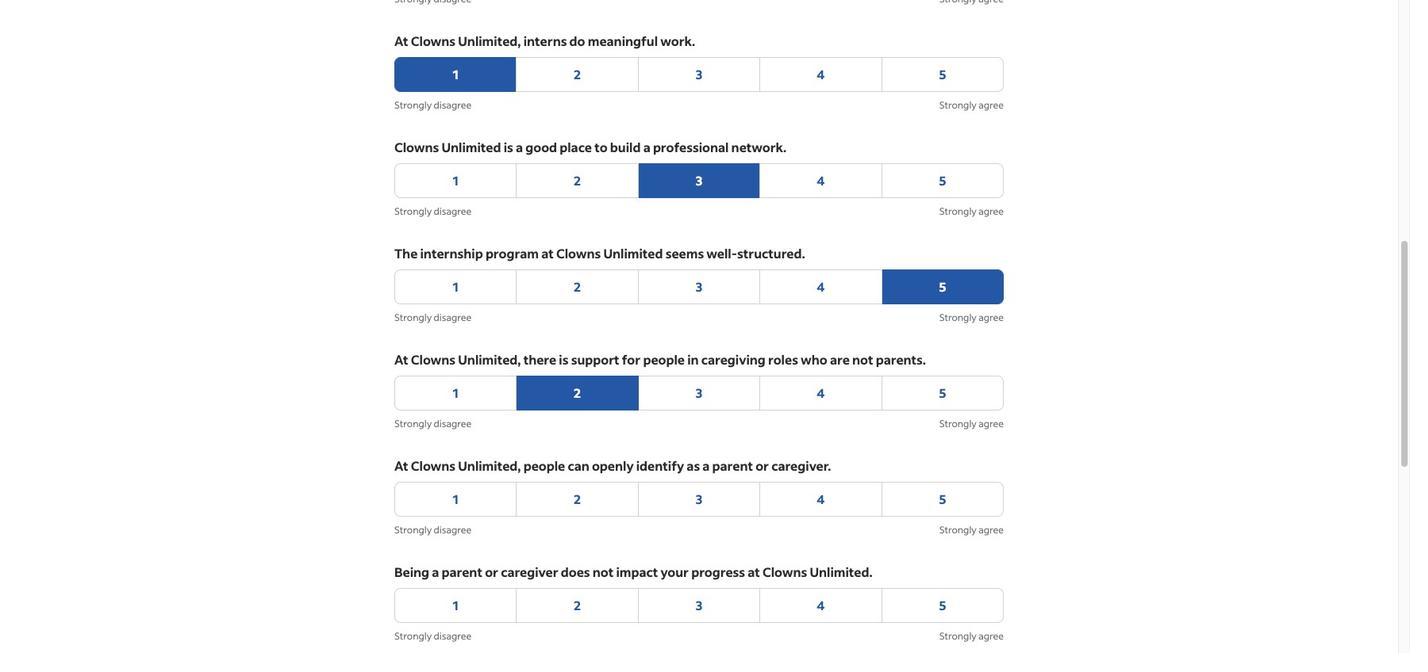 Task type: describe. For each thing, give the bounding box(es) containing it.
2 button for place
[[516, 163, 639, 198]]

3 button for identify
[[638, 483, 760, 517]]

4 for clowns unlimited is a good place to build a professional network.
[[817, 172, 825, 189]]

disagree for at clowns unlimited, there is support for people in caregiving roles who are not parents.
[[434, 418, 472, 430]]

4 button for at clowns unlimited, interns do meaningful work.
[[760, 57, 882, 92]]

3 for seems
[[696, 279, 703, 295]]

at for at clowns unlimited, there is support for people in caregiving roles who are not parents.
[[394, 352, 408, 368]]

4 button for at clowns unlimited, there is support for people in caregiving roles who are not parents.
[[760, 376, 882, 411]]

at for at clowns unlimited, interns do meaningful work.
[[394, 33, 408, 49]]

2 for meaningful
[[574, 66, 581, 83]]

1 for clowns unlimited is a good place to build a professional network.
[[453, 172, 459, 189]]

a right build
[[643, 139, 651, 156]]

0 horizontal spatial unlimited
[[442, 139, 501, 156]]

agree for at clowns unlimited, people can openly identify as a parent or caregiver.
[[979, 525, 1004, 536]]

at clowns unlimited, there is support for people in caregiving roles who are not parents.
[[394, 352, 926, 368]]

unlimited, for people
[[458, 458, 521, 475]]

4 for at clowns unlimited, people can openly identify as a parent or caregiver.
[[817, 491, 825, 508]]

professional
[[653, 139, 729, 156]]

3 for not
[[696, 598, 703, 614]]

disagree for at clowns unlimited, interns do meaningful work.
[[434, 99, 472, 111]]

5 for the internship program at clowns unlimited seems well-structured.
[[939, 279, 946, 295]]

disagree for at clowns unlimited, people can openly identify as a parent or caregiver.
[[434, 525, 472, 536]]

5 button for at clowns unlimited, there is support for people in caregiving roles who are not parents.
[[881, 376, 1004, 411]]

a right as
[[703, 458, 710, 475]]

group for not
[[394, 589, 1004, 624]]

work.
[[661, 33, 695, 49]]

4 for the internship program at clowns unlimited seems well-structured.
[[817, 279, 825, 295]]

strongly agree for at clowns unlimited, interns do meaningful work.
[[939, 99, 1004, 111]]

meaningful
[[588, 33, 658, 49]]

program
[[486, 245, 539, 262]]

strongly disagree for clowns unlimited is a good place to build a professional network.
[[394, 206, 472, 217]]

4 button for clowns unlimited is a good place to build a professional network.
[[760, 163, 882, 198]]

group for work.
[[394, 57, 1004, 92]]

to
[[595, 139, 608, 156]]

well-
[[707, 245, 737, 262]]

2 button for support
[[516, 376, 639, 411]]

3 button for for
[[638, 376, 760, 411]]

strongly agree for being a parent or caregiver does not impact your progress at clowns unlimited.
[[939, 631, 1004, 643]]

progress
[[691, 564, 745, 581]]

1 button for at clowns unlimited, people can openly identify as a parent or caregiver.
[[394, 483, 517, 517]]

4 for at clowns unlimited, interns do meaningful work.
[[817, 66, 825, 83]]

0 horizontal spatial at
[[541, 245, 554, 262]]

good
[[526, 139, 557, 156]]

agree for the internship program at clowns unlimited seems well-structured.
[[979, 312, 1004, 324]]

the
[[394, 245, 418, 262]]

4 button for being a parent or caregiver does not impact your progress at clowns unlimited.
[[760, 589, 882, 624]]

5 button for clowns unlimited is a good place to build a professional network.
[[881, 163, 1004, 198]]

strongly disagree for at clowns unlimited, there is support for people in caregiving roles who are not parents.
[[394, 418, 472, 430]]

3 for for
[[696, 385, 703, 402]]

in
[[687, 352, 699, 368]]

4 button for the internship program at clowns unlimited seems well-structured.
[[760, 270, 882, 305]]

strongly disagree for being a parent or caregiver does not impact your progress at clowns unlimited.
[[394, 631, 472, 643]]

agree for being a parent or caregiver does not impact your progress at clowns unlimited.
[[979, 631, 1004, 643]]

are
[[830, 352, 850, 368]]

0 vertical spatial people
[[643, 352, 685, 368]]

as
[[687, 458, 700, 475]]

at clowns unlimited, people can openly identify as a parent or caregiver.
[[394, 458, 831, 475]]

1 for the internship program at clowns unlimited seems well-structured.
[[453, 279, 459, 295]]

3 for work.
[[696, 66, 703, 83]]

there
[[524, 352, 556, 368]]

0 horizontal spatial or
[[485, 564, 498, 581]]

place
[[560, 139, 592, 156]]

parents.
[[876, 352, 926, 368]]

5 for being a parent or caregiver does not impact your progress at clowns unlimited.
[[939, 598, 946, 614]]

strongly agree for the internship program at clowns unlimited seems well-structured.
[[939, 312, 1004, 324]]

unlimited, for there
[[458, 352, 521, 368]]

the internship program at clowns unlimited seems well-structured.
[[394, 245, 805, 262]]

for
[[622, 352, 641, 368]]

0 vertical spatial is
[[504, 139, 513, 156]]

1 for being a parent or caregiver does not impact your progress at clowns unlimited.
[[453, 598, 459, 614]]



Task type: vqa. For each thing, say whether or not it's contained in the screenshot.
5th '2' from the bottom of the page
yes



Task type: locate. For each thing, give the bounding box(es) containing it.
group down the seems
[[394, 270, 1004, 305]]

5 for clowns unlimited is a good place to build a professional network.
[[939, 172, 946, 189]]

roles
[[768, 352, 798, 368]]

impact
[[616, 564, 658, 581]]

3 button down as
[[638, 483, 760, 517]]

2 4 button from the top
[[760, 163, 882, 198]]

3 agree from the top
[[979, 312, 1004, 324]]

2 for place
[[574, 172, 581, 189]]

your
[[661, 564, 689, 581]]

agree for clowns unlimited is a good place to build a professional network.
[[979, 206, 1004, 217]]

6 strongly disagree from the top
[[394, 631, 472, 643]]

1 1 button from the top
[[394, 57, 517, 92]]

disagree for clowns unlimited is a good place to build a professional network.
[[434, 206, 472, 217]]

1 1 from the top
[[453, 66, 459, 83]]

4 2 from the top
[[574, 385, 581, 402]]

2 down can
[[574, 491, 581, 508]]

4 disagree from the top
[[434, 418, 472, 430]]

5 5 from the top
[[939, 491, 946, 508]]

1 horizontal spatial not
[[852, 352, 873, 368]]

1 button for at clowns unlimited, there is support for people in caregiving roles who are not parents.
[[394, 376, 517, 411]]

0 vertical spatial at
[[394, 33, 408, 49]]

3 for identify
[[696, 491, 703, 508]]

at right program on the left top of page
[[541, 245, 554, 262]]

not right does in the left bottom of the page
[[593, 564, 614, 581]]

a right being
[[432, 564, 439, 581]]

0 horizontal spatial parent
[[442, 564, 482, 581]]

2 1 button from the top
[[394, 163, 517, 198]]

2 5 from the top
[[939, 172, 946, 189]]

3 button for to
[[638, 163, 760, 198]]

5 group from the top
[[394, 483, 1004, 517]]

5 2 from the top
[[574, 491, 581, 508]]

1 horizontal spatial is
[[559, 352, 569, 368]]

or
[[756, 458, 769, 475], [485, 564, 498, 581]]

clowns unlimited is a good place to build a professional network.
[[394, 139, 787, 156]]

strongly disagree for the internship program at clowns unlimited seems well-structured.
[[394, 312, 472, 324]]

1 horizontal spatial or
[[756, 458, 769, 475]]

1 vertical spatial unlimited,
[[458, 352, 521, 368]]

3 up professional
[[696, 66, 703, 83]]

2 button for meaningful
[[516, 57, 639, 92]]

1 vertical spatial not
[[593, 564, 614, 581]]

3 strongly agree from the top
[[939, 312, 1004, 324]]

1 3 from the top
[[696, 66, 703, 83]]

1 for at clowns unlimited, there is support for people in caregiving roles who are not parents.
[[453, 385, 459, 402]]

2 3 from the top
[[696, 172, 703, 189]]

caregiver
[[501, 564, 558, 581]]

1 button for clowns unlimited is a good place to build a professional network.
[[394, 163, 517, 198]]

4 3 from the top
[[696, 385, 703, 402]]

5 strongly disagree from the top
[[394, 525, 472, 536]]

3 button
[[638, 57, 760, 92], [638, 163, 760, 198], [638, 270, 760, 305], [638, 376, 760, 411], [638, 483, 760, 517], [638, 589, 760, 624]]

1 for at clowns unlimited, interns do meaningful work.
[[453, 66, 459, 83]]

support
[[571, 352, 620, 368]]

group down work.
[[394, 57, 1004, 92]]

2 strongly disagree from the top
[[394, 206, 472, 217]]

2 button down support
[[516, 376, 639, 411]]

5 3 button from the top
[[638, 483, 760, 517]]

3 1 button from the top
[[394, 270, 517, 305]]

1 5 from the top
[[939, 66, 946, 83]]

2 agree from the top
[[979, 206, 1004, 217]]

1 4 button from the top
[[760, 57, 882, 92]]

3 4 from the top
[[817, 279, 825, 295]]

2 3 button from the top
[[638, 163, 760, 198]]

group for seems
[[394, 270, 1004, 305]]

2 down the internship program at clowns unlimited seems well-structured.
[[574, 279, 581, 295]]

5 button for at clowns unlimited, interns do meaningful work.
[[881, 57, 1004, 92]]

not right are
[[852, 352, 873, 368]]

4 strongly agree from the top
[[939, 418, 1004, 430]]

unlimited
[[442, 139, 501, 156], [604, 245, 663, 262]]

can
[[568, 458, 589, 475]]

3 unlimited, from the top
[[458, 458, 521, 475]]

3 for to
[[696, 172, 703, 189]]

3 1 from the top
[[453, 279, 459, 295]]

2 unlimited, from the top
[[458, 352, 521, 368]]

who
[[801, 352, 828, 368]]

4 1 button from the top
[[394, 376, 517, 411]]

4 strongly disagree from the top
[[394, 418, 472, 430]]

at
[[394, 33, 408, 49], [394, 352, 408, 368], [394, 458, 408, 475]]

is left good
[[504, 139, 513, 156]]

2 button down do
[[516, 57, 639, 92]]

4 4 button from the top
[[760, 376, 882, 411]]

build
[[610, 139, 641, 156]]

2 5 button from the top
[[881, 163, 1004, 198]]

2
[[574, 66, 581, 83], [574, 172, 581, 189], [574, 279, 581, 295], [574, 385, 581, 402], [574, 491, 581, 508], [574, 598, 581, 614]]

3 button for seems
[[638, 270, 760, 305]]

2 strongly agree from the top
[[939, 206, 1004, 217]]

2 down place
[[574, 172, 581, 189]]

at right progress on the bottom
[[748, 564, 760, 581]]

2 at from the top
[[394, 352, 408, 368]]

do
[[570, 33, 585, 49]]

0 vertical spatial unlimited,
[[458, 33, 521, 49]]

being a parent or caregiver does not impact your progress at clowns unlimited.
[[394, 564, 873, 581]]

0 vertical spatial at
[[541, 245, 554, 262]]

4 for being a parent or caregiver does not impact your progress at clowns unlimited.
[[817, 598, 825, 614]]

0 vertical spatial unlimited
[[442, 139, 501, 156]]

1 vertical spatial or
[[485, 564, 498, 581]]

6 4 from the top
[[817, 598, 825, 614]]

1 vertical spatial unlimited
[[604, 245, 663, 262]]

3 button down in
[[638, 376, 760, 411]]

4 agree from the top
[[979, 418, 1004, 430]]

group for for
[[394, 376, 1004, 411]]

6 disagree from the top
[[434, 631, 472, 643]]

1 vertical spatial parent
[[442, 564, 482, 581]]

parent right being
[[442, 564, 482, 581]]

caregiving
[[701, 352, 766, 368]]

0 horizontal spatial people
[[524, 458, 565, 475]]

4 1 from the top
[[453, 385, 459, 402]]

4 5 from the top
[[939, 385, 946, 402]]

0 vertical spatial parent
[[712, 458, 753, 475]]

5 4 from the top
[[817, 491, 825, 508]]

people left in
[[643, 352, 685, 368]]

2 button down the internship program at clowns unlimited seems well-structured.
[[516, 270, 639, 305]]

5 for at clowns unlimited, interns do meaningful work.
[[939, 66, 946, 83]]

0 vertical spatial not
[[852, 352, 873, 368]]

strongly disagree for at clowns unlimited, people can openly identify as a parent or caregiver.
[[394, 525, 472, 536]]

6 5 button from the top
[[881, 589, 1004, 624]]

group down as
[[394, 483, 1004, 517]]

at
[[541, 245, 554, 262], [748, 564, 760, 581]]

5 button for the internship program at clowns unlimited seems well-structured.
[[881, 270, 1004, 305]]

group down progress on the bottom
[[394, 589, 1004, 624]]

disagree
[[434, 99, 472, 111], [434, 206, 472, 217], [434, 312, 472, 324], [434, 418, 472, 430], [434, 525, 472, 536], [434, 631, 472, 643]]

strongly agree for at clowns unlimited, there is support for people in caregiving roles who are not parents.
[[939, 418, 1004, 430]]

3 5 button from the top
[[881, 270, 1004, 305]]

2 for unlimited
[[574, 279, 581, 295]]

6 2 button from the top
[[516, 589, 639, 624]]

1 horizontal spatial people
[[643, 352, 685, 368]]

strongly
[[394, 99, 432, 111], [939, 99, 977, 111], [394, 206, 432, 217], [939, 206, 977, 217], [394, 312, 432, 324], [939, 312, 977, 324], [394, 418, 432, 430], [939, 418, 977, 430], [394, 525, 432, 536], [939, 525, 977, 536], [394, 631, 432, 643], [939, 631, 977, 643]]

unlimited,
[[458, 33, 521, 49], [458, 352, 521, 368], [458, 458, 521, 475]]

disagree for the internship program at clowns unlimited seems well-structured.
[[434, 312, 472, 324]]

2 down do
[[574, 66, 581, 83]]

4 group from the top
[[394, 376, 1004, 411]]

1 at from the top
[[394, 33, 408, 49]]

4 4 from the top
[[817, 385, 825, 402]]

2 button for unlimited
[[516, 270, 639, 305]]

1 3 button from the top
[[638, 57, 760, 92]]

5 1 button from the top
[[394, 483, 517, 517]]

does
[[561, 564, 590, 581]]

identify
[[636, 458, 684, 475]]

6 1 button from the top
[[394, 589, 517, 624]]

openly
[[592, 458, 634, 475]]

being
[[394, 564, 429, 581]]

strongly agree for at clowns unlimited, people can openly identify as a parent or caregiver.
[[939, 525, 1004, 536]]

2 for does
[[574, 598, 581, 614]]

5 button for at clowns unlimited, people can openly identify as a parent or caregiver.
[[881, 483, 1004, 517]]

or left caregiver
[[485, 564, 498, 581]]

a left good
[[516, 139, 523, 156]]

2 down does in the left bottom of the page
[[574, 598, 581, 614]]

caregiver.
[[772, 458, 831, 475]]

1 horizontal spatial at
[[748, 564, 760, 581]]

structured.
[[737, 245, 805, 262]]

1 group from the top
[[394, 57, 1004, 92]]

unlimited left good
[[442, 139, 501, 156]]

1 vertical spatial at
[[748, 564, 760, 581]]

unlimited, for interns
[[458, 33, 521, 49]]

group down professional
[[394, 163, 1004, 198]]

network.
[[731, 139, 787, 156]]

3 button down professional
[[638, 163, 760, 198]]

3 down progress on the bottom
[[696, 598, 703, 614]]

strongly agree for clowns unlimited is a good place to build a professional network.
[[939, 206, 1004, 217]]

4 button
[[760, 57, 882, 92], [760, 163, 882, 198], [760, 270, 882, 305], [760, 376, 882, 411], [760, 483, 882, 517], [760, 589, 882, 624]]

2 button for does
[[516, 589, 639, 624]]

1 5 button from the top
[[881, 57, 1004, 92]]

4 5 button from the top
[[881, 376, 1004, 411]]

strongly disagree for at clowns unlimited, interns do meaningful work.
[[394, 99, 472, 111]]

1 horizontal spatial unlimited
[[604, 245, 663, 262]]

3 2 from the top
[[574, 279, 581, 295]]

3 button for not
[[638, 589, 760, 624]]

2 4 from the top
[[817, 172, 825, 189]]

2 2 button from the top
[[516, 163, 639, 198]]

strongly disagree
[[394, 99, 472, 111], [394, 206, 472, 217], [394, 312, 472, 324], [394, 418, 472, 430], [394, 525, 472, 536], [394, 631, 472, 643]]

2 down support
[[574, 385, 581, 402]]

3 down in
[[696, 385, 703, 402]]

3 down professional
[[696, 172, 703, 189]]

2 disagree from the top
[[434, 206, 472, 217]]

parent right as
[[712, 458, 753, 475]]

2 for openly
[[574, 491, 581, 508]]

2 group from the top
[[394, 163, 1004, 198]]

5
[[939, 66, 946, 83], [939, 172, 946, 189], [939, 279, 946, 295], [939, 385, 946, 402], [939, 491, 946, 508], [939, 598, 946, 614]]

1 strongly agree from the top
[[939, 99, 1004, 111]]

2 vertical spatial unlimited,
[[458, 458, 521, 475]]

internship
[[420, 245, 483, 262]]

agree for at clowns unlimited, interns do meaningful work.
[[979, 99, 1004, 111]]

2 button
[[516, 57, 639, 92], [516, 163, 639, 198], [516, 270, 639, 305], [516, 376, 639, 411], [516, 483, 639, 517], [516, 589, 639, 624]]

4 2 button from the top
[[516, 376, 639, 411]]

people left can
[[524, 458, 565, 475]]

5 agree from the top
[[979, 525, 1004, 536]]

1 agree from the top
[[979, 99, 1004, 111]]

5 5 button from the top
[[881, 483, 1004, 517]]

1 vertical spatial people
[[524, 458, 565, 475]]

a
[[516, 139, 523, 156], [643, 139, 651, 156], [703, 458, 710, 475], [432, 564, 439, 581]]

2 button for openly
[[516, 483, 639, 517]]

1 button for at clowns unlimited, interns do meaningful work.
[[394, 57, 517, 92]]

2 button down can
[[516, 483, 639, 517]]

4
[[817, 66, 825, 83], [817, 172, 825, 189], [817, 279, 825, 295], [817, 385, 825, 402], [817, 491, 825, 508], [817, 598, 825, 614]]

5 4 button from the top
[[760, 483, 882, 517]]

6 1 from the top
[[453, 598, 459, 614]]

at clowns unlimited, interns do meaningful work.
[[394, 33, 695, 49]]

5 for at clowns unlimited, there is support for people in caregiving roles who are not parents.
[[939, 385, 946, 402]]

0 horizontal spatial is
[[504, 139, 513, 156]]

1 button for the internship program at clowns unlimited seems well-structured.
[[394, 270, 517, 305]]

strongly agree
[[939, 99, 1004, 111], [939, 206, 1004, 217], [939, 312, 1004, 324], [939, 418, 1004, 430], [939, 525, 1004, 536], [939, 631, 1004, 643]]

3 button down progress on the bottom
[[638, 589, 760, 624]]

3 at from the top
[[394, 458, 408, 475]]

3 5 from the top
[[939, 279, 946, 295]]

0 horizontal spatial not
[[593, 564, 614, 581]]

1 unlimited, from the top
[[458, 33, 521, 49]]

5 button for being a parent or caregiver does not impact your progress at clowns unlimited.
[[881, 589, 1004, 624]]

6 strongly agree from the top
[[939, 631, 1004, 643]]

parent
[[712, 458, 753, 475], [442, 564, 482, 581]]

2 1 from the top
[[453, 172, 459, 189]]

5 3 from the top
[[696, 491, 703, 508]]

1 button for being a parent or caregiver does not impact your progress at clowns unlimited.
[[394, 589, 517, 624]]

1 vertical spatial is
[[559, 352, 569, 368]]

at for at clowns unlimited, people can openly identify as a parent or caregiver.
[[394, 458, 408, 475]]

3 button down the seems
[[638, 270, 760, 305]]

3 2 button from the top
[[516, 270, 639, 305]]

group down in
[[394, 376, 1004, 411]]

5 for at clowns unlimited, people can openly identify as a parent or caregiver.
[[939, 491, 946, 508]]

2 vertical spatial at
[[394, 458, 408, 475]]

6 5 from the top
[[939, 598, 946, 614]]

group for to
[[394, 163, 1004, 198]]

4 3 button from the top
[[638, 376, 760, 411]]

1 button
[[394, 57, 517, 92], [394, 163, 517, 198], [394, 270, 517, 305], [394, 376, 517, 411], [394, 483, 517, 517], [394, 589, 517, 624]]

6 3 button from the top
[[638, 589, 760, 624]]

3 4 button from the top
[[760, 270, 882, 305]]

2 button down does in the left bottom of the page
[[516, 589, 639, 624]]

6 agree from the top
[[979, 631, 1004, 643]]

seems
[[666, 245, 704, 262]]

or left caregiver.
[[756, 458, 769, 475]]

1 disagree from the top
[[434, 99, 472, 111]]

1
[[453, 66, 459, 83], [453, 172, 459, 189], [453, 279, 459, 295], [453, 385, 459, 402], [453, 491, 459, 508], [453, 598, 459, 614]]

agree
[[979, 99, 1004, 111], [979, 206, 1004, 217], [979, 312, 1004, 324], [979, 418, 1004, 430], [979, 525, 1004, 536], [979, 631, 1004, 643]]

0 vertical spatial or
[[756, 458, 769, 475]]

3 group from the top
[[394, 270, 1004, 305]]

1 2 button from the top
[[516, 57, 639, 92]]

6 3 from the top
[[696, 598, 703, 614]]

5 1 from the top
[[453, 491, 459, 508]]

interns
[[524, 33, 567, 49]]

3
[[696, 66, 703, 83], [696, 172, 703, 189], [696, 279, 703, 295], [696, 385, 703, 402], [696, 491, 703, 508], [696, 598, 703, 614]]

clowns
[[411, 33, 456, 49], [394, 139, 439, 156], [556, 245, 601, 262], [411, 352, 456, 368], [411, 458, 456, 475], [763, 564, 807, 581]]

6 2 from the top
[[574, 598, 581, 614]]

3 3 button from the top
[[638, 270, 760, 305]]

1 vertical spatial at
[[394, 352, 408, 368]]

3 3 from the top
[[696, 279, 703, 295]]

5 strongly agree from the top
[[939, 525, 1004, 536]]

group
[[394, 57, 1004, 92], [394, 163, 1004, 198], [394, 270, 1004, 305], [394, 376, 1004, 411], [394, 483, 1004, 517], [394, 589, 1004, 624]]

5 disagree from the top
[[434, 525, 472, 536]]

5 2 button from the top
[[516, 483, 639, 517]]

3 button down work.
[[638, 57, 760, 92]]

1 for at clowns unlimited, people can openly identify as a parent or caregiver.
[[453, 491, 459, 508]]

unlimited left the seems
[[604, 245, 663, 262]]

4 for at clowns unlimited, there is support for people in caregiving roles who are not parents.
[[817, 385, 825, 402]]

2 for support
[[574, 385, 581, 402]]

disagree for being a parent or caregiver does not impact your progress at clowns unlimited.
[[434, 631, 472, 643]]

4 button for at clowns unlimited, people can openly identify as a parent or caregiver.
[[760, 483, 882, 517]]

5 button
[[881, 57, 1004, 92], [881, 163, 1004, 198], [881, 270, 1004, 305], [881, 376, 1004, 411], [881, 483, 1004, 517], [881, 589, 1004, 624]]

6 4 button from the top
[[760, 589, 882, 624]]

unlimited.
[[810, 564, 873, 581]]

1 strongly disagree from the top
[[394, 99, 472, 111]]

6 group from the top
[[394, 589, 1004, 624]]

is
[[504, 139, 513, 156], [559, 352, 569, 368]]

3 disagree from the top
[[434, 312, 472, 324]]

3 down the seems
[[696, 279, 703, 295]]

not
[[852, 352, 873, 368], [593, 564, 614, 581]]

agree for at clowns unlimited, there is support for people in caregiving roles who are not parents.
[[979, 418, 1004, 430]]

2 button down place
[[516, 163, 639, 198]]

3 down as
[[696, 491, 703, 508]]

1 2 from the top
[[574, 66, 581, 83]]

1 horizontal spatial parent
[[712, 458, 753, 475]]

people
[[643, 352, 685, 368], [524, 458, 565, 475]]

is right there
[[559, 352, 569, 368]]

1 4 from the top
[[817, 66, 825, 83]]

3 button for work.
[[638, 57, 760, 92]]

2 2 from the top
[[574, 172, 581, 189]]

group for identify
[[394, 483, 1004, 517]]

3 strongly disagree from the top
[[394, 312, 472, 324]]



